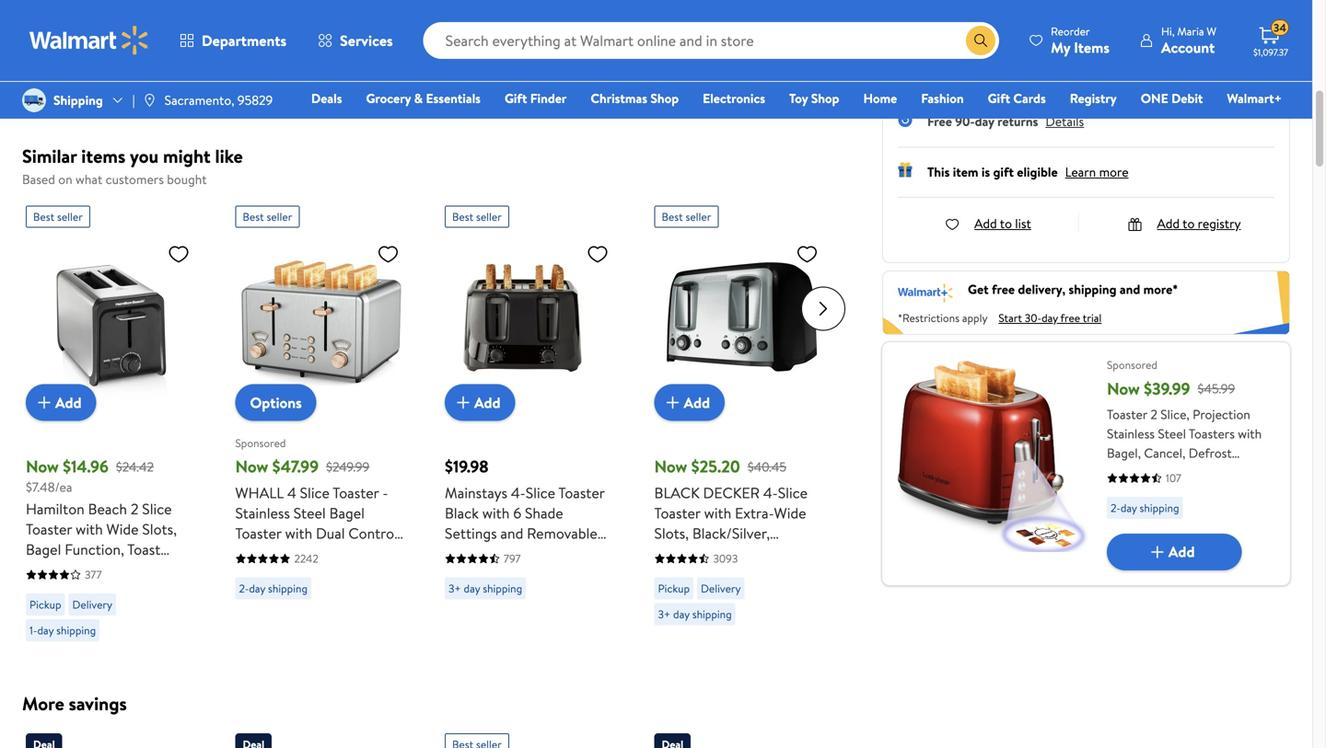 Task type: vqa. For each thing, say whether or not it's contained in the screenshot.
left Kids
no



Task type: describe. For each thing, give the bounding box(es) containing it.
sacramento, 95829 change fri, dec 22
[[898, 7, 1057, 49]]

add button for $25.20
[[654, 384, 725, 421]]

4
[[287, 483, 296, 503]]

change button
[[1014, 7, 1057, 25]]

seller for $14.96
[[57, 209, 83, 225]]

slice inside $19.98 mainstays 4-slice toaster black with 6 shade settings and removable crumb tray, new
[[526, 483, 555, 503]]

best seller for $14.96
[[33, 209, 83, 225]]

cards
[[1013, 89, 1046, 107]]

add to cart image for $19.98
[[452, 392, 474, 414]]

tray,
[[492, 544, 521, 564]]

2- inside product "group"
[[239, 581, 249, 597]]

0 vertical spatial and
[[955, 80, 975, 98]]

on
[[58, 170, 72, 188]]

change
[[1014, 7, 1057, 25]]

add to registry button
[[1128, 215, 1241, 233]]

more*
[[1143, 280, 1178, 298]]

Walmart Site-Wide search field
[[423, 22, 999, 59]]

bought
[[167, 170, 207, 188]]

add to list
[[974, 215, 1031, 233]]

wide for now $25.20
[[774, 503, 806, 524]]

1-
[[29, 623, 37, 639]]

with inside sponsored now $47.99 $249.99 whall 4 slice toaster - stainless steel bagel toaster with dual control panels, wide slot, 6 shade settings, removable crumb tray
[[285, 524, 312, 544]]

registry link
[[1061, 88, 1125, 108]]

this
[[927, 163, 950, 181]]

pickup for $14.96
[[29, 597, 61, 613]]

details
[[1046, 112, 1084, 130]]

free 90-day returns details
[[927, 112, 1084, 130]]

slice inside sponsored now $47.99 $249.99 whall 4 slice toaster - stainless steel bagel toaster with dual control panels, wide slot, 6 shade settings, removable crumb tray
[[300, 483, 330, 503]]

what
[[76, 170, 103, 188]]

add for mainstays add button
[[474, 393, 501, 413]]

walmart plus image
[[898, 280, 953, 302]]

to for registry
[[1183, 215, 1195, 233]]

christmas
[[591, 89, 647, 107]]

*restrictions apply
[[898, 310, 988, 326]]

toy shop link
[[781, 88, 848, 108]]

toy shop
[[789, 89, 839, 107]]

christmas shop
[[591, 89, 679, 107]]

add for $25.20 add button
[[684, 393, 710, 413]]

0 horizontal spatial free
[[992, 280, 1015, 298]]

 image for sacramento, 95829
[[142, 93, 157, 108]]

fri,
[[948, 33, 964, 49]]

one
[[1141, 89, 1168, 107]]

sacramento, for sacramento, 95829 change fri, dec 22
[[898, 7, 968, 25]]

toaster inside now $25.20 $40.45 black decker 4-slice toaster with extra-wide slots, black/silver, tr1478bd
[[654, 503, 701, 524]]

add to favorites list, whall 4 slice toaster - stainless steel bagel toaster with dual control panels, wide slot, 6 shade settings, removable crumb tray image
[[377, 243, 399, 266]]

black/silver,
[[692, 524, 770, 544]]

departments button
[[164, 18, 302, 63]]

get free delivery, shipping and more*
[[968, 280, 1178, 298]]

sacramento, for sacramento, 95829
[[164, 91, 234, 109]]

removable inside $19.98 mainstays 4-slice toaster black with 6 shade settings and removable crumb tray, new
[[527, 524, 597, 544]]

pickup for $25.20
[[658, 581, 690, 597]]

now $14.96 $24.42 $7.48/ea hamilton beach 2 slice toaster with wide slots, bagel function, toast boost, stainless, new, 22997f
[[26, 455, 177, 600]]

2 seller from the left
[[267, 209, 292, 225]]

add to favorites list, mainstays 4-slice toaster black with 6 shade settings and removable crumb tray, new image
[[587, 243, 609, 266]]

hi,
[[1161, 23, 1175, 39]]

95829 for sacramento, 95829 change fri, dec 22
[[971, 7, 1007, 25]]

shop for toy shop
[[811, 89, 839, 107]]

sacramento, 95829
[[164, 91, 273, 109]]

$14.96
[[63, 455, 109, 478]]

debit
[[1171, 89, 1203, 107]]

product group containing now $14.96
[[26, 198, 197, 649]]

now $39.99 group
[[882, 342, 1290, 585]]

new,
[[132, 560, 164, 580]]

add to favorites list, hamilton beach 2 slice toaster with wide slots, bagel function, toast boost, stainless, new, 22997f image
[[168, 243, 190, 266]]

sponsored for $47.99
[[235, 436, 286, 451]]

0 vertical spatial 3+
[[448, 581, 461, 597]]

6 inside $19.98 mainstays 4-slice toaster black with 6 shade settings and removable crumb tray, new
[[513, 503, 521, 524]]

grocery
[[366, 89, 411, 107]]

shipping inside get free delivery, shipping and more* banner
[[1069, 280, 1117, 298]]

now $25.20 $40.45 black decker 4-slice toaster with extra-wide slots, black/silver, tr1478bd
[[654, 455, 808, 564]]

delivery for now $14.96
[[72, 597, 112, 613]]

registry
[[1070, 89, 1117, 107]]

is
[[981, 163, 990, 181]]

with inside now $25.20 $40.45 black decker 4-slice toaster with extra-wide slots, black/silver, tr1478bd
[[704, 503, 731, 524]]

registry
[[1198, 215, 1241, 233]]

maria
[[1177, 23, 1204, 39]]

fashion link
[[913, 88, 972, 108]]

gift for gift finder
[[505, 89, 527, 107]]

hamilton
[[26, 499, 85, 519]]

add button for mainstays
[[445, 384, 515, 421]]

whall
[[235, 483, 284, 503]]

and inside $19.98 mainstays 4-slice toaster black with 6 shade settings and removable crumb tray, new
[[500, 524, 523, 544]]

more
[[22, 691, 64, 717]]

with inside now $14.96 $24.42 $7.48/ea hamilton beach 2 slice toaster with wide slots, bagel function, toast boost, stainless, new, 22997f
[[76, 519, 103, 540]]

deals link
[[303, 88, 350, 108]]

whall 4 slice toaster - stainless steel bagel toaster with dual control panels, wide slot, 6 shade settings, removable crumb tray image
[[235, 235, 407, 407]]

new
[[525, 544, 554, 564]]

slice inside now $14.96 $24.42 $7.48/ea hamilton beach 2 slice toaster with wide slots, bagel function, toast boost, stainless, new, 22997f
[[142, 499, 172, 519]]

walmart+
[[1227, 89, 1282, 107]]

add to cart image inside the now $39.99 group
[[1146, 541, 1168, 563]]

add left the 'registry'
[[1157, 215, 1180, 233]]

customers
[[106, 170, 164, 188]]

30-
[[1025, 310, 1042, 326]]

tray
[[282, 584, 308, 605]]

 image for shipping
[[22, 88, 46, 112]]

w
[[1207, 23, 1216, 39]]

one debit link
[[1132, 88, 1211, 108]]

decker
[[703, 483, 760, 503]]

add for add button for $14.96
[[55, 393, 82, 413]]

&
[[414, 89, 423, 107]]

slice inside now $25.20 $40.45 black decker 4-slice toaster with extra-wide slots, black/silver, tr1478bd
[[778, 483, 808, 503]]

product group containing now $47.99
[[235, 198, 407, 649]]

$45.99
[[1198, 380, 1235, 398]]

options link
[[235, 384, 316, 421]]

wide inside sponsored now $47.99 $249.99 whall 4 slice toaster - stainless steel bagel toaster with dual control panels, wide slot, 6 shade settings, removable crumb tray
[[283, 544, 315, 564]]

crumb inside $19.98 mainstays 4-slice toaster black with 6 shade settings and removable crumb tray, new
[[445, 544, 489, 564]]

electronics
[[703, 89, 765, 107]]

gift finder link
[[496, 88, 575, 108]]

add to registry
[[1157, 215, 1241, 233]]

2
[[131, 499, 139, 519]]

start
[[998, 310, 1022, 326]]

shipping
[[53, 91, 103, 109]]

control
[[348, 524, 398, 544]]

day inside the now $39.99 group
[[1121, 500, 1137, 516]]

item
[[953, 163, 978, 181]]

0 vertical spatial 3+ day shipping
[[448, 581, 522, 597]]

2 best from the left
[[243, 209, 264, 225]]

and inside banner
[[1120, 280, 1140, 298]]

|
[[132, 91, 135, 109]]

black
[[654, 483, 700, 503]]

details button
[[1046, 112, 1084, 130]]

sponsored now $39.99 $45.99
[[1107, 357, 1235, 400]]

-
[[382, 483, 388, 503]]

2- inside the now $39.99 group
[[1111, 500, 1121, 516]]

best for $14.96
[[33, 209, 54, 225]]

based
[[22, 170, 55, 188]]

slots, for now $14.96
[[142, 519, 177, 540]]



Task type: locate. For each thing, give the bounding box(es) containing it.
with up stainless, at the bottom left of page
[[76, 519, 103, 540]]

bagel right steel
[[329, 503, 365, 524]]

add to favorites list, black decker 4-slice toaster with extra-wide slots, black/silver, tr1478bd image
[[796, 243, 818, 266]]

wide inside now $14.96 $24.42 $7.48/ea hamilton beach 2 slice toaster with wide slots, bagel function, toast boost, stainless, new, 22997f
[[106, 519, 139, 540]]

gift left finder
[[505, 89, 527, 107]]

steel
[[294, 503, 326, 524]]

1 horizontal spatial 6
[[513, 503, 521, 524]]

0 horizontal spatial 3+
[[448, 581, 461, 597]]

apply
[[962, 310, 988, 326]]

1 horizontal spatial shop
[[811, 89, 839, 107]]

gift finder
[[505, 89, 567, 107]]

1 horizontal spatial bagel
[[329, 503, 365, 524]]

walmart image
[[29, 26, 149, 55]]

add to cart image down 107
[[1146, 541, 1168, 563]]

slots, inside now $25.20 $40.45 black decker 4-slice toaster with extra-wide slots, black/silver, tr1478bd
[[654, 524, 689, 544]]

and left more*
[[1120, 280, 1140, 298]]

add to cart image
[[33, 392, 55, 414], [452, 392, 474, 414]]

next slide for similar items you might like list image
[[801, 287, 845, 331]]

1 horizontal spatial add to cart image
[[1146, 541, 1168, 563]]

add button for $14.96
[[26, 384, 96, 421]]

95829 inside sacramento, 95829 change fri, dec 22
[[971, 7, 1007, 25]]

now left $14.96 at the bottom left
[[26, 455, 59, 478]]

3+ day shipping down 797 on the left bottom of the page
[[448, 581, 522, 597]]

crumb inside sponsored now $47.99 $249.99 whall 4 slice toaster - stainless steel bagel toaster with dual control panels, wide slot, 6 shade settings, removable crumb tray
[[235, 584, 279, 605]]

1 gift from the left
[[505, 89, 527, 107]]

shipping down 3093
[[692, 607, 732, 622]]

best seller for $25.20
[[662, 209, 711, 225]]

pickup down tr1478bd
[[658, 581, 690, 597]]

free right get
[[992, 280, 1015, 298]]

shipping
[[1069, 280, 1117, 298], [1140, 500, 1179, 516], [268, 581, 308, 597], [483, 581, 522, 597], [692, 607, 732, 622], [56, 623, 96, 639]]

2 shop from the left
[[811, 89, 839, 107]]

 image left shipping
[[22, 88, 46, 112]]

wide for now $14.96
[[106, 519, 139, 540]]

services button
[[302, 18, 409, 63]]

3 best seller from the left
[[452, 209, 502, 225]]

2-day shipping down 107
[[1111, 500, 1179, 516]]

items
[[1074, 37, 1110, 58]]

1 vertical spatial bagel
[[26, 540, 61, 560]]

toaster inside now $14.96 $24.42 $7.48/ea hamilton beach 2 slice toaster with wide slots, bagel function, toast boost, stainless, new, 22997f
[[26, 519, 72, 540]]

0 vertical spatial add to cart image
[[662, 392, 684, 414]]

4 best from the left
[[662, 209, 683, 225]]

product group containing now $25.20
[[654, 198, 826, 649]]

add inside the now $39.99 group
[[1168, 542, 1195, 562]]

free left trial
[[1060, 310, 1080, 326]]

slice right 4
[[300, 483, 330, 503]]

slice up new
[[526, 483, 555, 503]]

product group containing $19.98
[[445, 198, 616, 649]]

and right sold
[[955, 80, 975, 98]]

4- down $40.45
[[763, 483, 778, 503]]

add up $14.96 at the bottom left
[[55, 393, 82, 413]]

removable inside sponsored now $47.99 $249.99 whall 4 slice toaster - stainless steel bagel toaster with dual control panels, wide slot, 6 shade settings, removable crumb tray
[[294, 564, 365, 584]]

pickup
[[658, 581, 690, 597], [29, 597, 61, 613]]

add for add button inside the the now $39.99 group
[[1168, 542, 1195, 562]]

savings
[[69, 691, 127, 717]]

1 horizontal spatial 2-
[[1111, 500, 1121, 516]]

might
[[163, 143, 211, 169]]

0 vertical spatial 2-
[[1111, 500, 1121, 516]]

now inside sponsored now $39.99 $45.99
[[1107, 377, 1140, 400]]

beach
[[88, 499, 127, 519]]

removable right tray,
[[527, 524, 597, 544]]

1 horizontal spatial 2-day shipping
[[1111, 500, 1179, 516]]

gift cards link
[[979, 88, 1054, 108]]

reorder my items
[[1051, 23, 1110, 58]]

0 horizontal spatial 2-day shipping
[[239, 581, 308, 597]]

with left extra-
[[704, 503, 731, 524]]

1 horizontal spatial 3+ day shipping
[[658, 607, 732, 622]]

finder
[[530, 89, 567, 107]]

add button up $19.98
[[445, 384, 515, 421]]

fashion
[[921, 89, 964, 107]]

list
[[1015, 215, 1031, 233]]

1 horizontal spatial crumb
[[445, 544, 489, 564]]

add to cart image up $19.98
[[452, 392, 474, 414]]

sponsored up $47.99
[[235, 436, 286, 451]]

function,
[[65, 540, 124, 560]]

shipping down 797 on the left bottom of the page
[[483, 581, 522, 597]]

shade up new
[[525, 503, 563, 524]]

0 vertical spatial sponsored
[[1107, 357, 1157, 373]]

removable
[[527, 524, 597, 544], [294, 564, 365, 584]]

1 vertical spatial 95829
[[237, 91, 273, 109]]

1 horizontal spatial delivery
[[701, 581, 741, 597]]

6 right slot,
[[351, 544, 359, 564]]

6 inside sponsored now $47.99 $249.99 whall 4 slice toaster - stainless steel bagel toaster with dual control panels, wide slot, 6 shade settings, removable crumb tray
[[351, 544, 359, 564]]

1 horizontal spatial shade
[[525, 503, 563, 524]]

0 horizontal spatial bagel
[[26, 540, 61, 560]]

toast
[[127, 540, 161, 560]]

search icon image
[[973, 33, 988, 48]]

now inside now $25.20 $40.45 black decker 4-slice toaster with extra-wide slots, black/silver, tr1478bd
[[654, 455, 687, 478]]

grocery & essentials
[[366, 89, 481, 107]]

3+ down settings
[[448, 581, 461, 597]]

$19.98 mainstays 4-slice toaster black with 6 shade settings and removable crumb tray, new
[[445, 455, 605, 564]]

0 horizontal spatial and
[[500, 524, 523, 544]]

add to cart image up $7.48/ea
[[33, 392, 55, 414]]

mainstays 2-slice toaster, black with 6 shade settings and removable crumb tray, new - image 5 of 6 image
[[31, 0, 139, 69]]

1 horizontal spatial gift
[[988, 89, 1010, 107]]

1 vertical spatial 3+
[[658, 607, 670, 622]]

22997f
[[26, 580, 73, 600]]

now up whall
[[235, 455, 268, 478]]

to for list
[[1000, 215, 1012, 233]]

$25.20
[[691, 455, 740, 478]]

next image image
[[76, 86, 91, 100]]

3+ day shipping down tr1478bd
[[658, 607, 732, 622]]

now left $39.99
[[1107, 377, 1140, 400]]

add to cart image
[[662, 392, 684, 414], [1146, 541, 1168, 563]]

1 vertical spatial 6
[[351, 544, 359, 564]]

toaster 2 slice, projection stainless steel toasters with bagel, cancel, defrost function and 6 bread shade settings bread toaster with ambient light, removable crumb tray image
[[897, 357, 1092, 552]]

sacramento, up might
[[164, 91, 234, 109]]

2 4- from the left
[[763, 483, 778, 503]]

 image right |
[[142, 93, 157, 108]]

get
[[968, 280, 989, 298]]

free
[[992, 280, 1015, 298], [1060, 310, 1080, 326]]

1 horizontal spatial free
[[1060, 310, 1080, 326]]

slots, down black
[[654, 524, 689, 544]]

deals
[[311, 89, 342, 107]]

3 best from the left
[[452, 209, 473, 225]]

0 horizontal spatial 95829
[[237, 91, 273, 109]]

1 horizontal spatial wide
[[283, 544, 315, 564]]

slots, right 2 on the bottom left of page
[[142, 519, 177, 540]]

1 horizontal spatial 3+
[[658, 607, 670, 622]]

0 horizontal spatial  image
[[22, 88, 46, 112]]

eligible
[[1017, 163, 1058, 181]]

2-day shipping down panels,
[[239, 581, 308, 597]]

bagel up 22997f
[[26, 540, 61, 560]]

free
[[927, 112, 952, 130]]

shop for christmas shop
[[650, 89, 679, 107]]

0 horizontal spatial gift
[[505, 89, 527, 107]]

reorder
[[1051, 23, 1090, 39]]

1 horizontal spatial 95829
[[971, 7, 1007, 25]]

0 horizontal spatial to
[[1000, 215, 1012, 233]]

hamilton beach 2 slice toaster with wide slots, bagel function, toast boost, stainless, new, 22997f image
[[26, 235, 197, 407]]

add left 'list'
[[974, 215, 997, 233]]

0 horizontal spatial sacramento,
[[164, 91, 234, 109]]

2 to from the left
[[1183, 215, 1195, 233]]

0 horizontal spatial shop
[[650, 89, 679, 107]]

1 vertical spatial 3+ day shipping
[[658, 607, 732, 622]]

boost,
[[26, 560, 66, 580]]

95829 for sacramento, 95829
[[237, 91, 273, 109]]

4 seller from the left
[[686, 209, 711, 225]]

0 vertical spatial 6
[[513, 503, 521, 524]]

1 horizontal spatial add to cart image
[[452, 392, 474, 414]]

0 vertical spatial sacramento,
[[898, 7, 968, 25]]

0 vertical spatial free
[[992, 280, 1015, 298]]

now inside now $14.96 $24.42 $7.48/ea hamilton beach 2 slice toaster with wide slots, bagel function, toast boost, stainless, new, 22997f
[[26, 455, 59, 478]]

1 vertical spatial 2-day shipping
[[239, 581, 308, 597]]

tr1478bd
[[654, 544, 720, 564]]

slot,
[[319, 544, 347, 564]]

options
[[250, 393, 302, 413]]

0 horizontal spatial 3+ day shipping
[[448, 581, 522, 597]]

toaster
[[333, 483, 379, 503], [558, 483, 605, 503], [654, 503, 701, 524], [26, 519, 72, 540], [235, 524, 282, 544]]

shipping down 107
[[1140, 500, 1179, 516]]

0 horizontal spatial removable
[[294, 564, 365, 584]]

4-
[[511, 483, 526, 503], [763, 483, 778, 503]]

1 seller from the left
[[57, 209, 83, 225]]

to left 'list'
[[1000, 215, 1012, 233]]

crumb
[[445, 544, 489, 564], [235, 584, 279, 605]]

sponsored
[[1107, 357, 1157, 373], [235, 436, 286, 451]]

sponsored up $39.99
[[1107, 357, 1157, 373]]

removable down dual
[[294, 564, 365, 584]]

like
[[215, 143, 243, 169]]

95829 up the 22
[[971, 7, 1007, 25]]

1 horizontal spatial slots,
[[654, 524, 689, 544]]

Search search field
[[423, 22, 999, 59]]

sponsored inside sponsored now $39.99 $45.99
[[1107, 357, 1157, 373]]

similar items you might like based on what customers bought
[[22, 143, 243, 188]]

1 horizontal spatial and
[[955, 80, 975, 98]]

add down 107
[[1168, 542, 1195, 562]]

0 horizontal spatial 2-
[[239, 581, 249, 597]]

1 horizontal spatial 4-
[[763, 483, 778, 503]]

gift inside 'link'
[[988, 89, 1010, 107]]

$19.98
[[445, 455, 489, 478]]

with right 'black'
[[482, 503, 510, 524]]

0 vertical spatial bagel
[[329, 503, 365, 524]]

black decker 4-slice toaster with extra-wide slots, black/silver, tr1478bd image
[[654, 235, 826, 407]]

now inside sponsored now $47.99 $249.99 whall 4 slice toaster - stainless steel bagel toaster with dual control panels, wide slot, 6 shade settings, removable crumb tray
[[235, 455, 268, 478]]

slots, inside now $14.96 $24.42 $7.48/ea hamilton beach 2 slice toaster with wide slots, bagel function, toast boost, stainless, new, 22997f
[[142, 519, 177, 540]]

1 vertical spatial 2-
[[239, 581, 249, 597]]

 image
[[22, 88, 46, 112], [142, 93, 157, 108]]

shipping inside the now $39.99 group
[[1140, 500, 1179, 516]]

add to cart image for now
[[33, 392, 55, 414]]

95829
[[971, 7, 1007, 25], [237, 91, 273, 109]]

3 seller from the left
[[476, 209, 502, 225]]

gift cards
[[988, 89, 1046, 107]]

1-day shipping
[[29, 623, 96, 639]]

best
[[33, 209, 54, 225], [243, 209, 264, 225], [452, 209, 473, 225], [662, 209, 683, 225]]

best for mainstays
[[452, 209, 473, 225]]

gift up free 90-day returns details
[[988, 89, 1010, 107]]

1 vertical spatial crumb
[[235, 584, 279, 605]]

2 best seller from the left
[[243, 209, 292, 225]]

4- right mainstays
[[511, 483, 526, 503]]

gifting made easy image
[[898, 163, 913, 177]]

sacramento, inside sacramento, 95829 change fri, dec 22
[[898, 7, 968, 25]]

1 vertical spatial sponsored
[[235, 436, 286, 451]]

wide
[[774, 503, 806, 524], [106, 519, 139, 540], [283, 544, 315, 564]]

shade inside sponsored now $47.99 $249.99 whall 4 slice toaster - stainless steel bagel toaster with dual control panels, wide slot, 6 shade settings, removable crumb tray
[[363, 544, 401, 564]]

with up 2242
[[285, 524, 312, 544]]

shop right toy
[[811, 89, 839, 107]]

more
[[1099, 163, 1129, 181]]

1 horizontal spatial to
[[1183, 215, 1195, 233]]

shipping up trial
[[1069, 280, 1117, 298]]

electronics link
[[694, 88, 774, 108]]

with inside $19.98 mainstays 4-slice toaster black with 6 shade settings and removable crumb tray, new
[[482, 503, 510, 524]]

1 product group from the left
[[26, 198, 197, 649]]

0 horizontal spatial slots,
[[142, 519, 177, 540]]

seller for $25.20
[[686, 209, 711, 225]]

1 4- from the left
[[511, 483, 526, 503]]

6 up tray,
[[513, 503, 521, 524]]

add up $25.20
[[684, 393, 710, 413]]

2-day shipping inside the now $39.99 group
[[1111, 500, 1179, 516]]

delivery down 3093
[[701, 581, 741, 597]]

0 vertical spatial 2-day shipping
[[1111, 500, 1179, 516]]

home
[[863, 89, 897, 107]]

this item is gift eligible learn more
[[927, 163, 1129, 181]]

product group
[[26, 198, 197, 649], [235, 198, 407, 649], [445, 198, 616, 649], [654, 198, 826, 649]]

shop right christmas
[[650, 89, 679, 107]]

1 vertical spatial and
[[1120, 280, 1140, 298]]

best seller for mainstays
[[452, 209, 502, 225]]

0 horizontal spatial crumb
[[235, 584, 279, 605]]

1 horizontal spatial sponsored
[[1107, 357, 1157, 373]]

trial
[[1083, 310, 1102, 326]]

1 vertical spatial add to cart image
[[1146, 541, 1168, 563]]

1 vertical spatial sacramento,
[[164, 91, 234, 109]]

toy
[[789, 89, 808, 107]]

gift for gift cards
[[988, 89, 1010, 107]]

0 horizontal spatial add to cart image
[[33, 392, 55, 414]]

1 horizontal spatial  image
[[142, 93, 157, 108]]

0 vertical spatial removable
[[527, 524, 597, 544]]

stainless
[[235, 503, 290, 524]]

add to list button
[[945, 215, 1031, 233]]

2 add to cart image from the left
[[452, 392, 474, 414]]

home link
[[855, 88, 905, 108]]

4 best seller from the left
[[662, 209, 711, 225]]

add button down 107
[[1107, 534, 1242, 571]]

0 vertical spatial shade
[[525, 503, 563, 524]]

sponsored inside sponsored now $47.99 $249.99 whall 4 slice toaster - stainless steel bagel toaster with dual control panels, wide slot, 6 shade settings, removable crumb tray
[[235, 436, 286, 451]]

3 product group from the left
[[445, 198, 616, 649]]

slice down $40.45
[[778, 483, 808, 503]]

add up $19.98
[[474, 393, 501, 413]]

1 best seller from the left
[[33, 209, 83, 225]]

0 horizontal spatial delivery
[[72, 597, 112, 613]]

day inside get free delivery, shipping and more* banner
[[1042, 310, 1058, 326]]

mainstays 4-slice toaster black with 6 shade settings and removable crumb tray, new image
[[445, 235, 616, 407]]

95829 down 'departments'
[[237, 91, 273, 109]]

get free delivery, shipping and more* banner
[[882, 271, 1290, 335]]

seller for mainstays
[[476, 209, 502, 225]]

2-day shipping inside product "group"
[[239, 581, 308, 597]]

best for $25.20
[[662, 209, 683, 225]]

slice right 2 on the bottom left of page
[[142, 499, 172, 519]]

shade inside $19.98 mainstays 4-slice toaster black with 6 shade settings and removable crumb tray, new
[[525, 503, 563, 524]]

wide inside now $25.20 $40.45 black decker 4-slice toaster with extra-wide slots, black/silver, tr1478bd
[[774, 503, 806, 524]]

bagel inside now $14.96 $24.42 $7.48/ea hamilton beach 2 slice toaster with wide slots, bagel function, toast boost, stainless, new, 22997f
[[26, 540, 61, 560]]

essentials
[[426, 89, 481, 107]]

0 vertical spatial crumb
[[445, 544, 489, 564]]

shipped
[[978, 80, 1021, 98]]

and up 797 on the left bottom of the page
[[500, 524, 523, 544]]

shade right slot,
[[363, 544, 401, 564]]

1 vertical spatial shade
[[363, 544, 401, 564]]

to left the 'registry'
[[1183, 215, 1195, 233]]

add button up $25.20
[[654, 384, 725, 421]]

3+ down tr1478bd
[[658, 607, 670, 622]]

1 vertical spatial removable
[[294, 564, 365, 584]]

returns
[[997, 112, 1038, 130]]

1 horizontal spatial pickup
[[658, 581, 690, 597]]

sacramento, up fri, at right top
[[898, 7, 968, 25]]

hi, maria w account
[[1161, 23, 1216, 58]]

4- inside $19.98 mainstays 4-slice toaster black with 6 shade settings and removable crumb tray, new
[[511, 483, 526, 503]]

bagel inside sponsored now $47.99 $249.99 whall 4 slice toaster - stainless steel bagel toaster with dual control panels, wide slot, 6 shade settings, removable crumb tray
[[329, 503, 365, 524]]

similar
[[22, 143, 77, 169]]

4 product group from the left
[[654, 198, 826, 649]]

and
[[955, 80, 975, 98], [1120, 280, 1140, 298], [500, 524, 523, 544]]

add button up $14.96 at the bottom left
[[26, 384, 96, 421]]

my
[[1051, 37, 1070, 58]]

sold
[[927, 80, 952, 98]]

best seller
[[33, 209, 83, 225], [243, 209, 292, 225], [452, 209, 502, 225], [662, 209, 711, 225]]

0 horizontal spatial sponsored
[[235, 436, 286, 451]]

4- inside now $25.20 $40.45 black decker 4-slice toaster with extra-wide slots, black/silver, tr1478bd
[[763, 483, 778, 503]]

6
[[513, 503, 521, 524], [351, 544, 359, 564]]

0 horizontal spatial wide
[[106, 519, 139, 540]]

shade
[[525, 503, 563, 524], [363, 544, 401, 564]]

delivery for now $25.20
[[701, 581, 741, 597]]

now up black
[[654, 455, 687, 478]]

$40.45
[[747, 458, 786, 476]]

2242
[[294, 551, 318, 567]]

gift
[[993, 163, 1014, 181]]

2 product group from the left
[[235, 198, 407, 649]]

delivery down "377"
[[72, 597, 112, 613]]

0 horizontal spatial shade
[[363, 544, 401, 564]]

797
[[504, 551, 521, 567]]

2 horizontal spatial and
[[1120, 280, 1140, 298]]

0 horizontal spatial add to cart image
[[662, 392, 684, 414]]

1 shop from the left
[[650, 89, 679, 107]]

toaster inside $19.98 mainstays 4-slice toaster black with 6 shade settings and removable crumb tray, new
[[558, 483, 605, 503]]

departments
[[202, 30, 286, 51]]

1 to from the left
[[1000, 215, 1012, 233]]

shipping down 2242
[[268, 581, 308, 597]]

black
[[445, 503, 479, 524]]

90-
[[955, 112, 975, 130]]

2 horizontal spatial wide
[[774, 503, 806, 524]]

crumb left tray
[[235, 584, 279, 605]]

0 horizontal spatial 6
[[351, 544, 359, 564]]

pickup up the 1-
[[29, 597, 61, 613]]

2 gift from the left
[[988, 89, 1010, 107]]

$39.99
[[1144, 377, 1190, 400]]

one debit
[[1141, 89, 1203, 107]]

$24.42
[[116, 458, 154, 476]]

0 horizontal spatial 4-
[[511, 483, 526, 503]]

sponsored for $39.99
[[1107, 357, 1157, 373]]

0 vertical spatial 95829
[[971, 7, 1007, 25]]

crumb left tray,
[[445, 544, 489, 564]]

2 vertical spatial and
[[500, 524, 523, 544]]

shipping right the 1-
[[56, 623, 96, 639]]

account
[[1161, 37, 1215, 58]]

1 horizontal spatial sacramento,
[[898, 7, 968, 25]]

1 vertical spatial free
[[1060, 310, 1080, 326]]

more savings
[[22, 691, 127, 717]]

$7.48/ea
[[26, 478, 72, 496]]

$47.99
[[272, 455, 319, 478]]

1 add to cart image from the left
[[33, 392, 55, 414]]

add button inside the now $39.99 group
[[1107, 534, 1242, 571]]

add to cart image up black
[[662, 392, 684, 414]]

$1,097.37
[[1253, 46, 1288, 58]]

1 horizontal spatial removable
[[527, 524, 597, 544]]

delivery,
[[1018, 280, 1066, 298]]

0 horizontal spatial pickup
[[29, 597, 61, 613]]

1 best from the left
[[33, 209, 54, 225]]

slots, for now $25.20
[[654, 524, 689, 544]]



